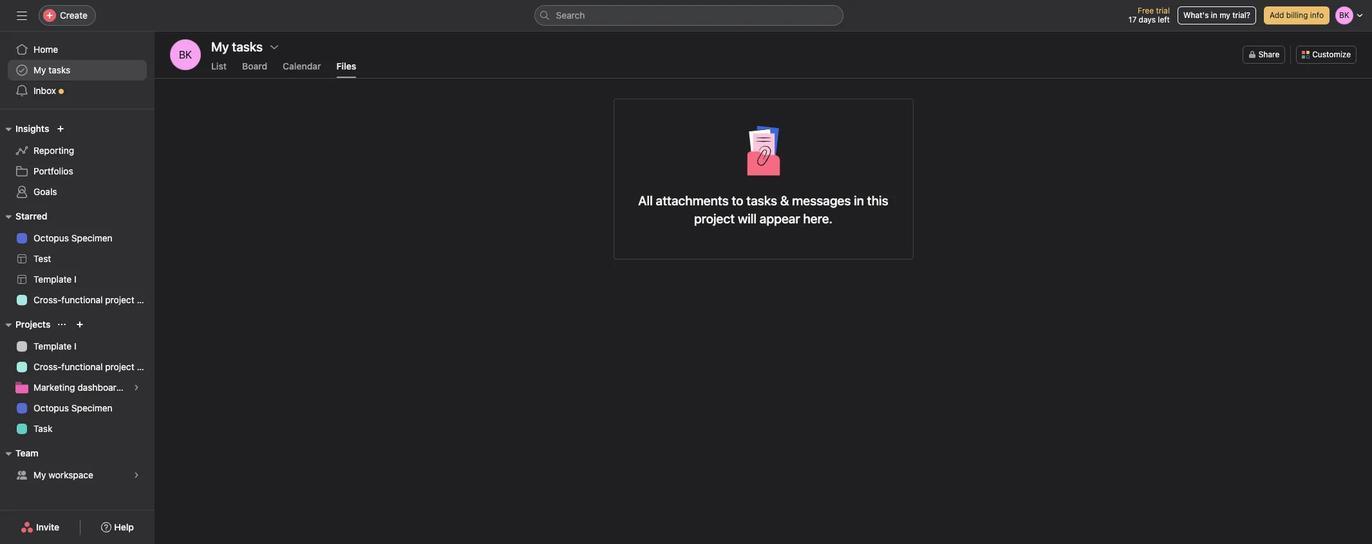 Task type: locate. For each thing, give the bounding box(es) containing it.
trial?
[[1233, 10, 1251, 20]]

1 vertical spatial cross-
[[33, 361, 61, 372]]

in left the 'my'
[[1211, 10, 1218, 20]]

cross- up marketing
[[33, 361, 61, 372]]

0 vertical spatial cross-
[[33, 294, 61, 305]]

2 vertical spatial project
[[105, 361, 134, 372]]

1 functional from the top
[[61, 294, 103, 305]]

0 vertical spatial cross-functional project plan link
[[8, 290, 154, 310]]

octopus specimen link down "marketing dashboards"
[[8, 398, 147, 419]]

functional up "marketing dashboards"
[[61, 361, 103, 372]]

0 vertical spatial my
[[33, 64, 46, 75]]

template i inside starred element
[[33, 274, 76, 285]]

cross-functional project plan link up 'new project or portfolio' image in the left of the page
[[8, 290, 154, 310]]

specimen inside starred element
[[71, 232, 113, 243]]

template
[[33, 274, 72, 285], [33, 341, 72, 352]]

tasks inside my tasks link
[[49, 64, 70, 75]]

0 vertical spatial i
[[74, 274, 76, 285]]

octopus for second octopus specimen link from the bottom of the page
[[33, 232, 69, 243]]

what's in my trial?
[[1184, 10, 1251, 20]]

2 octopus from the top
[[33, 403, 69, 413]]

octopus for second octopus specimen link
[[33, 403, 69, 413]]

1 vertical spatial project
[[105, 294, 134, 305]]

my inside teams element
[[33, 469, 46, 480]]

cross- inside projects 'element'
[[33, 361, 61, 372]]

my workspace link
[[8, 465, 147, 486]]

octopus specimen for second octopus specimen link from the bottom of the page
[[33, 232, 113, 243]]

octopus specimen up test link
[[33, 232, 113, 243]]

in
[[1211, 10, 1218, 20], [854, 193, 864, 208]]

template i inside projects 'element'
[[33, 341, 76, 352]]

0 vertical spatial project
[[694, 211, 735, 226]]

0 vertical spatial specimen
[[71, 232, 113, 243]]

plan inside projects 'element'
[[137, 361, 154, 372]]

1 vertical spatial functional
[[61, 361, 103, 372]]

home
[[33, 44, 58, 55]]

0 horizontal spatial tasks
[[49, 64, 70, 75]]

share
[[1259, 50, 1280, 59]]

template inside starred element
[[33, 274, 72, 285]]

octopus specimen
[[33, 232, 113, 243], [33, 403, 113, 413]]

inbox link
[[8, 81, 147, 101]]

octopus specimen inside starred element
[[33, 232, 113, 243]]

cross-functional project plan up 'new project or portfolio' image in the left of the page
[[33, 294, 154, 305]]

project up see details, marketing dashboards icon
[[105, 361, 134, 372]]

search list box
[[534, 5, 843, 26]]

functional up 'new project or portfolio' image in the left of the page
[[61, 294, 103, 305]]

2 octopus specimen from the top
[[33, 403, 113, 413]]

1 vertical spatial specimen
[[71, 403, 113, 413]]

0 vertical spatial octopus specimen link
[[8, 228, 147, 249]]

see details, my workspace image
[[133, 471, 140, 479]]

i down test link
[[74, 274, 76, 285]]

in inside what's in my trial? button
[[1211, 10, 1218, 20]]

specimen for second octopus specimen link
[[71, 403, 113, 413]]

0 vertical spatial octopus specimen
[[33, 232, 113, 243]]

cross-functional project plan link
[[8, 290, 154, 310], [8, 357, 154, 377]]

template i down show options, current sort, top "icon"
[[33, 341, 76, 352]]

my up inbox
[[33, 64, 46, 75]]

customize button
[[1297, 46, 1357, 64]]

task link
[[8, 419, 147, 439]]

specimen
[[71, 232, 113, 243], [71, 403, 113, 413]]

my for my workspace
[[33, 469, 46, 480]]

2 my from the top
[[33, 469, 46, 480]]

1 template i from the top
[[33, 274, 76, 285]]

octopus inside starred element
[[33, 232, 69, 243]]

1 octopus specimen link from the top
[[8, 228, 147, 249]]

template i for first template i link from the bottom of the page
[[33, 341, 76, 352]]

octopus specimen for second octopus specimen link
[[33, 403, 113, 413]]

1 vertical spatial octopus specimen
[[33, 403, 113, 413]]

2 plan from the top
[[137, 361, 154, 372]]

tasks down home
[[49, 64, 70, 75]]

0 vertical spatial template
[[33, 274, 72, 285]]

plan
[[137, 294, 154, 305], [137, 361, 154, 372]]

i inside projects 'element'
[[74, 341, 76, 352]]

1 my from the top
[[33, 64, 46, 75]]

to
[[732, 193, 744, 208]]

template i link
[[8, 269, 147, 290], [8, 336, 147, 357]]

template for 2nd template i link from the bottom of the page
[[33, 274, 72, 285]]

i
[[74, 274, 76, 285], [74, 341, 76, 352]]

1 vertical spatial plan
[[137, 361, 154, 372]]

1 vertical spatial template i link
[[8, 336, 147, 357]]

test
[[33, 253, 51, 264]]

search
[[556, 10, 585, 21]]

2 cross-functional project plan from the top
[[33, 361, 154, 372]]

template inside projects 'element'
[[33, 341, 72, 352]]

octopus specimen inside projects 'element'
[[33, 403, 113, 413]]

1 vertical spatial template i
[[33, 341, 76, 352]]

1 template from the top
[[33, 274, 72, 285]]

portfolios link
[[8, 161, 147, 182]]

board
[[242, 61, 267, 71]]

my tasks
[[211, 39, 263, 54]]

tasks inside all attachments to tasks & messages in this project will appear here.
[[747, 193, 777, 208]]

project
[[694, 211, 735, 226], [105, 294, 134, 305], [105, 361, 134, 372]]

cross- up "projects"
[[33, 294, 61, 305]]

0 vertical spatial functional
[[61, 294, 103, 305]]

cross-functional project plan link up "marketing dashboards"
[[8, 357, 154, 377]]

2 template i from the top
[[33, 341, 76, 352]]

1 specimen from the top
[[71, 232, 113, 243]]

calendar
[[283, 61, 321, 71]]

cross-functional project plan up the dashboards
[[33, 361, 154, 372]]

i inside starred element
[[74, 274, 76, 285]]

0 vertical spatial octopus
[[33, 232, 69, 243]]

cross-functional project plan
[[33, 294, 154, 305], [33, 361, 154, 372]]

octopus up the 'test'
[[33, 232, 69, 243]]

1 octopus from the top
[[33, 232, 69, 243]]

my
[[33, 64, 46, 75], [33, 469, 46, 480]]

appear here.
[[760, 211, 833, 226]]

octopus specimen down the marketing dashboards link
[[33, 403, 113, 413]]

dashboards
[[77, 382, 126, 393]]

i down 'new project or portfolio' image in the left of the page
[[74, 341, 76, 352]]

template i
[[33, 274, 76, 285], [33, 341, 76, 352]]

cross-functional project plan inside starred element
[[33, 294, 154, 305]]

project inside all attachments to tasks & messages in this project will appear here.
[[694, 211, 735, 226]]

0 vertical spatial template i
[[33, 274, 76, 285]]

1 vertical spatial in
[[854, 193, 864, 208]]

marketing dashboards link
[[8, 377, 147, 398]]

plan for 1st cross-functional project plan link from the bottom of the page
[[137, 361, 154, 372]]

bk button
[[170, 39, 201, 70]]

octopus specimen link up the 'test'
[[8, 228, 147, 249]]

tasks left &
[[747, 193, 777, 208]]

customize
[[1313, 50, 1351, 59]]

specimen up test link
[[71, 232, 113, 243]]

1 plan from the top
[[137, 294, 154, 305]]

1 vertical spatial octopus
[[33, 403, 69, 413]]

starred button
[[0, 209, 47, 224]]

template down show options, current sort, top "icon"
[[33, 341, 72, 352]]

days
[[1139, 15, 1156, 24]]

2 template i link from the top
[[8, 336, 147, 357]]

0 horizontal spatial in
[[854, 193, 864, 208]]

trial
[[1156, 6, 1170, 15]]

see details, marketing dashboards image
[[133, 384, 140, 392]]

search button
[[534, 5, 843, 26]]

0 vertical spatial tasks
[[49, 64, 70, 75]]

octopus down marketing
[[33, 403, 69, 413]]

2 functional from the top
[[61, 361, 103, 372]]

add
[[1270, 10, 1284, 20]]

functional inside projects 'element'
[[61, 361, 103, 372]]

1 vertical spatial octopus specimen link
[[8, 398, 147, 419]]

functional
[[61, 294, 103, 305], [61, 361, 103, 372]]

marketing dashboards
[[33, 382, 126, 393]]

plan for cross-functional project plan link inside starred element
[[137, 294, 154, 305]]

my for my tasks
[[33, 64, 46, 75]]

my inside the global element
[[33, 64, 46, 75]]

cross-
[[33, 294, 61, 305], [33, 361, 61, 372]]

1 vertical spatial template
[[33, 341, 72, 352]]

project inside 'element'
[[105, 361, 134, 372]]

2 i from the top
[[74, 341, 76, 352]]

global element
[[0, 32, 155, 109]]

2 template from the top
[[33, 341, 72, 352]]

0 vertical spatial cross-functional project plan
[[33, 294, 154, 305]]

project down test link
[[105, 294, 134, 305]]

1 i from the top
[[74, 274, 76, 285]]

1 octopus specimen from the top
[[33, 232, 113, 243]]

specimen inside projects 'element'
[[71, 403, 113, 413]]

template i link down the 'test'
[[8, 269, 147, 290]]

1 cross-functional project plan link from the top
[[8, 290, 154, 310]]

project down the attachments
[[694, 211, 735, 226]]

1 cross- from the top
[[33, 294, 61, 305]]

projects button
[[0, 317, 50, 332]]

starred
[[15, 211, 47, 222]]

tasks
[[49, 64, 70, 75], [747, 193, 777, 208]]

show options, current sort, top image
[[58, 321, 66, 328]]

template i down the 'test'
[[33, 274, 76, 285]]

in left 'this'
[[854, 193, 864, 208]]

my down team
[[33, 469, 46, 480]]

my tasks link
[[8, 60, 147, 81]]

projects
[[15, 319, 50, 330]]

2 cross- from the top
[[33, 361, 61, 372]]

1 horizontal spatial in
[[1211, 10, 1218, 20]]

2 octopus specimen link from the top
[[8, 398, 147, 419]]

1 vertical spatial my
[[33, 469, 46, 480]]

2 specimen from the top
[[71, 403, 113, 413]]

plan inside starred element
[[137, 294, 154, 305]]

octopus specimen link
[[8, 228, 147, 249], [8, 398, 147, 419]]

octopus inside projects 'element'
[[33, 403, 69, 413]]

0 vertical spatial template i link
[[8, 269, 147, 290]]

1 horizontal spatial tasks
[[747, 193, 777, 208]]

starred element
[[0, 205, 155, 313]]

octopus
[[33, 232, 69, 243], [33, 403, 69, 413]]

cross- inside starred element
[[33, 294, 61, 305]]

1 cross-functional project plan from the top
[[33, 294, 154, 305]]

1 vertical spatial cross-functional project plan
[[33, 361, 154, 372]]

template down the 'test'
[[33, 274, 72, 285]]

template i link down 'new project or portfolio' image in the left of the page
[[8, 336, 147, 357]]

template for first template i link from the bottom of the page
[[33, 341, 72, 352]]

1 vertical spatial i
[[74, 341, 76, 352]]

1 vertical spatial cross-functional project plan link
[[8, 357, 154, 377]]

home link
[[8, 39, 147, 60]]

0 vertical spatial in
[[1211, 10, 1218, 20]]

marketing
[[33, 382, 75, 393]]

files link
[[337, 61, 356, 78]]

invite
[[36, 522, 59, 533]]

0 vertical spatial plan
[[137, 294, 154, 305]]

functional inside starred element
[[61, 294, 103, 305]]

specimen down the dashboards
[[71, 403, 113, 413]]

1 vertical spatial tasks
[[747, 193, 777, 208]]



Task type: vqa. For each thing, say whether or not it's contained in the screenshot.
Dismiss 'IMAGE'
no



Task type: describe. For each thing, give the bounding box(es) containing it.
info
[[1310, 10, 1324, 20]]

share button
[[1243, 46, 1286, 64]]

billing
[[1287, 10, 1308, 20]]

what's
[[1184, 10, 1209, 20]]

team
[[15, 448, 38, 459]]

board link
[[242, 61, 267, 78]]

inbox
[[33, 85, 56, 96]]

goals link
[[8, 182, 147, 202]]

cross-functional project plan link inside starred element
[[8, 290, 154, 310]]

reporting link
[[8, 140, 147, 161]]

files
[[337, 61, 356, 71]]

1 template i link from the top
[[8, 269, 147, 290]]

add billing info button
[[1264, 6, 1330, 24]]

attachments
[[656, 193, 729, 208]]

help button
[[93, 516, 142, 539]]

this
[[867, 193, 889, 208]]

add billing info
[[1270, 10, 1324, 20]]

insights element
[[0, 117, 155, 205]]

create
[[60, 10, 88, 21]]

my tasks
[[33, 64, 70, 75]]

task
[[33, 423, 52, 434]]

reporting
[[33, 145, 74, 156]]

free trial 17 days left
[[1129, 6, 1170, 24]]

teams element
[[0, 442, 155, 488]]

will
[[738, 211, 757, 226]]

insights button
[[0, 121, 49, 137]]

messages
[[792, 193, 851, 208]]

project inside starred element
[[105, 294, 134, 305]]

all attachments to tasks & messages in this project will appear here.
[[638, 193, 889, 226]]

17
[[1129, 15, 1137, 24]]

invite button
[[12, 516, 68, 539]]

help
[[114, 522, 134, 533]]

left
[[1158, 15, 1170, 24]]

workspace
[[49, 469, 93, 480]]

portfolios
[[33, 166, 73, 176]]

goals
[[33, 186, 57, 197]]

show options image
[[269, 42, 280, 52]]

all
[[638, 193, 653, 208]]

free
[[1138, 6, 1154, 15]]

new image
[[57, 125, 65, 133]]

calendar link
[[283, 61, 321, 78]]

create button
[[39, 5, 96, 26]]

insights
[[15, 123, 49, 134]]

team button
[[0, 446, 38, 461]]

test link
[[8, 249, 147, 269]]

i for 2nd template i link from the bottom of the page
[[74, 274, 76, 285]]

hide sidebar image
[[17, 10, 27, 21]]

list link
[[211, 61, 227, 78]]

what's in my trial? button
[[1178, 6, 1256, 24]]

2 cross-functional project plan link from the top
[[8, 357, 154, 377]]

my workspace
[[33, 469, 93, 480]]

&
[[780, 193, 789, 208]]

new project or portfolio image
[[76, 321, 84, 328]]

list
[[211, 61, 227, 71]]

in inside all attachments to tasks & messages in this project will appear here.
[[854, 193, 864, 208]]

my
[[1220, 10, 1231, 20]]

specimen for second octopus specimen link from the bottom of the page
[[71, 232, 113, 243]]

template i for 2nd template i link from the bottom of the page
[[33, 274, 76, 285]]

cross-functional project plan inside projects 'element'
[[33, 361, 154, 372]]

bk
[[179, 49, 192, 61]]

i for first template i link from the bottom of the page
[[74, 341, 76, 352]]

projects element
[[0, 313, 155, 442]]



